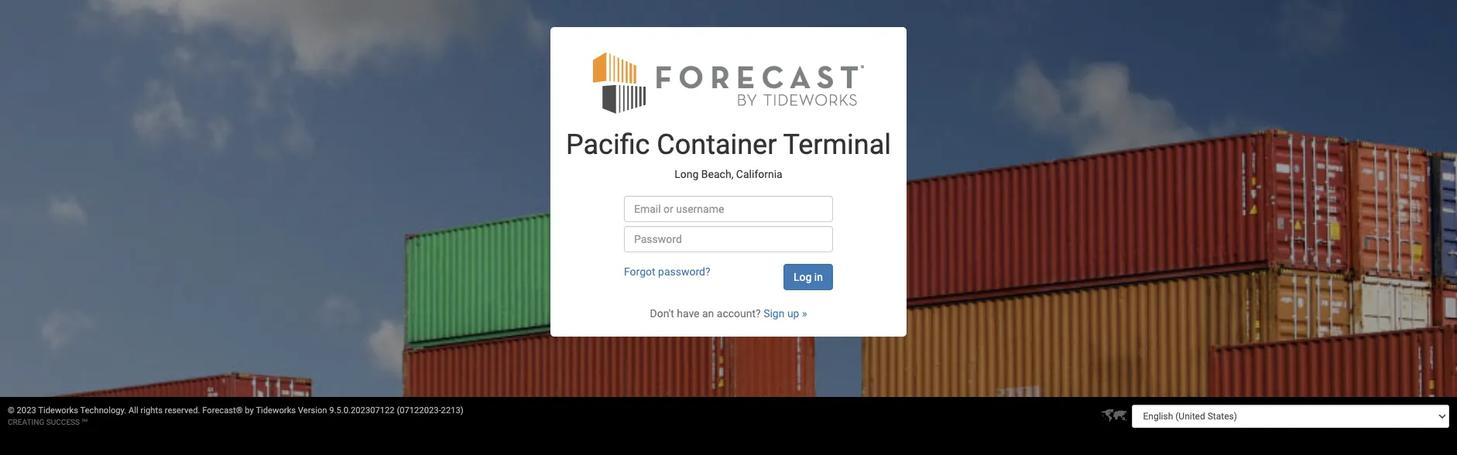 Task type: vqa. For each thing, say whether or not it's contained in the screenshot.
info circle 'icon'
no



Task type: locate. For each thing, give the bounding box(es) containing it.
tideworks up success
[[38, 406, 78, 416]]

beach,
[[702, 168, 734, 180]]

Password password field
[[624, 226, 833, 253]]

an
[[703, 308, 714, 320]]

all
[[129, 406, 138, 416]]

up
[[788, 308, 800, 320]]

1 horizontal spatial tideworks
[[256, 406, 296, 416]]

»
[[802, 308, 808, 320]]

forgot password? log in
[[624, 266, 823, 284]]

© 2023 tideworks technology. all rights reserved. forecast® by tideworks version 9.5.0.202307122 (07122023-2213) creating success ℠
[[8, 406, 464, 427]]

2 tideworks from the left
[[256, 406, 296, 416]]

pacific
[[566, 129, 650, 161]]

log in button
[[784, 264, 833, 291]]

creating
[[8, 418, 44, 427]]

account?
[[717, 308, 761, 320]]

password?
[[658, 266, 711, 278]]

rights
[[141, 406, 163, 416]]

california
[[737, 168, 783, 180]]

(07122023-
[[397, 406, 441, 416]]

log
[[794, 271, 812, 284]]

forgot password? link
[[624, 266, 711, 278]]

by
[[245, 406, 254, 416]]

2213)
[[441, 406, 464, 416]]

tideworks right by at bottom
[[256, 406, 296, 416]]

0 horizontal spatial tideworks
[[38, 406, 78, 416]]

tideworks
[[38, 406, 78, 416], [256, 406, 296, 416]]

don't
[[650, 308, 674, 320]]



Task type: describe. For each thing, give the bounding box(es) containing it.
sign up » link
[[764, 308, 808, 320]]

success
[[46, 418, 80, 427]]

terminal
[[784, 129, 892, 161]]

9.5.0.202307122
[[329, 406, 395, 416]]

reserved.
[[165, 406, 200, 416]]

©
[[8, 406, 15, 416]]

℠
[[82, 418, 88, 427]]

long
[[675, 168, 699, 180]]

forgot
[[624, 266, 656, 278]]

2023
[[17, 406, 36, 416]]

sign
[[764, 308, 785, 320]]

have
[[677, 308, 700, 320]]

1 tideworks from the left
[[38, 406, 78, 416]]

container
[[657, 129, 777, 161]]

Email or username text field
[[624, 196, 833, 222]]

version
[[298, 406, 327, 416]]

pacific container terminal long beach, california
[[566, 129, 892, 180]]

forecast®
[[202, 406, 243, 416]]

forecast® by tideworks image
[[593, 50, 864, 115]]

in
[[815, 271, 823, 284]]

don't have an account? sign up »
[[650, 308, 808, 320]]

technology.
[[80, 406, 126, 416]]



